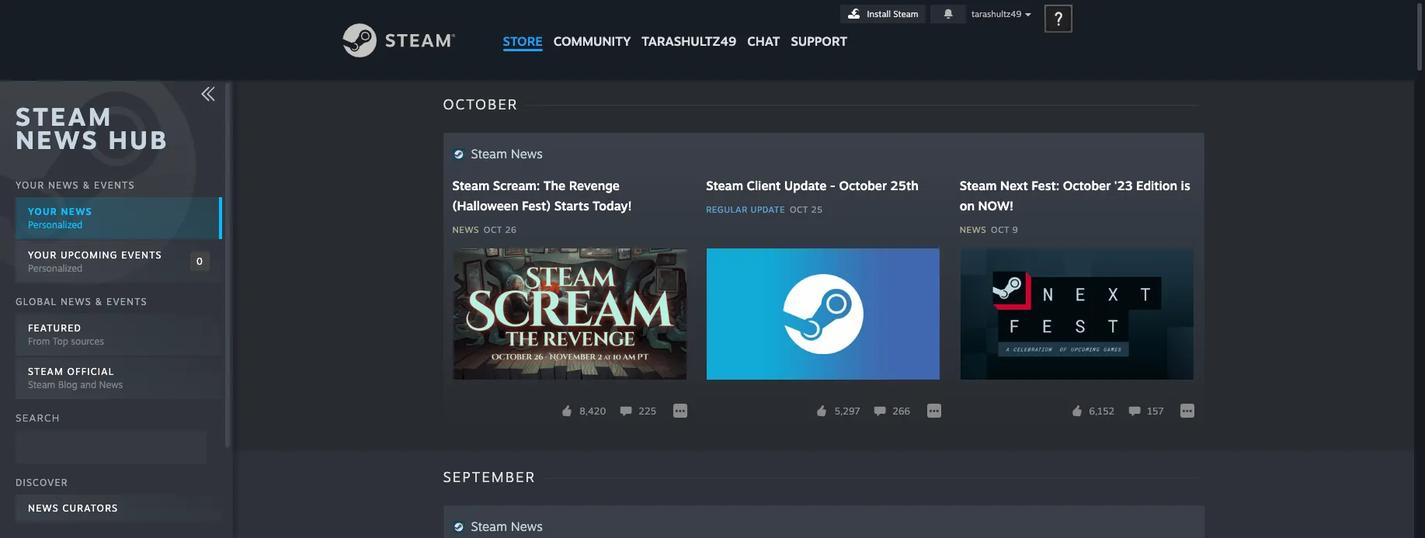 Task type: describe. For each thing, give the bounding box(es) containing it.
news oct 26
[[453, 225, 517, 235]]

steam right install
[[894, 9, 919, 19]]

today!
[[593, 198, 632, 214]]

1 horizontal spatial october
[[839, 178, 887, 193]]

news inside steam official steam blog and news
[[99, 379, 123, 390]]

25
[[812, 204, 823, 215]]

news inside your news personalized
[[61, 206, 92, 217]]

community link
[[548, 0, 637, 56]]

global
[[16, 296, 57, 307]]

hub
[[108, 124, 169, 155]]

events for your news & events
[[94, 179, 135, 191]]

news oct 9
[[960, 225, 1019, 235]]

install steam link
[[840, 5, 926, 23]]

your upcoming events personalized
[[28, 249, 162, 274]]

steam next fest: october '23 edition is on now!
[[960, 178, 1191, 214]]

tarashultz49 link
[[637, 0, 742, 56]]

26
[[505, 225, 517, 235]]

news curators
[[28, 503, 118, 515]]

fest:
[[1032, 178, 1060, 193]]

community
[[554, 33, 631, 49]]

steam inside steam news hub
[[16, 101, 113, 132]]

steam down september
[[471, 519, 507, 535]]

your for your news & events
[[16, 179, 44, 191]]

steam official steam blog and news
[[28, 366, 123, 390]]

steam client update - october 25th
[[706, 178, 919, 193]]

events for global news & events
[[106, 296, 147, 307]]

1 vertical spatial update
[[751, 204, 785, 215]]

starts
[[554, 198, 589, 214]]

upcoming
[[61, 249, 118, 261]]

& for global
[[95, 296, 103, 307]]

steam news hub
[[16, 101, 169, 155]]

your news personalized
[[28, 206, 92, 230]]

from
[[28, 335, 50, 347]]

your news & events
[[16, 179, 135, 191]]

personalized inside your news personalized
[[28, 219, 82, 230]]

curators
[[63, 503, 118, 515]]

fest)
[[522, 198, 551, 214]]

news inside steam news hub
[[16, 124, 99, 155]]

the
[[544, 178, 566, 193]]

steam inside steam scream: the revenge (halloween fest) starts today!
[[453, 178, 490, 193]]

on
[[960, 198, 975, 214]]

225 link
[[617, 401, 657, 421]]

news down discover at the bottom of page
[[28, 503, 59, 515]]

and
[[80, 379, 96, 390]]

global news & events
[[16, 296, 147, 307]]

regular update oct 25
[[706, 204, 823, 215]]

1 horizontal spatial tarashultz49
[[972, 9, 1022, 19]]

news down september
[[511, 519, 543, 535]]

featured
[[28, 322, 82, 334]]

5,297
[[835, 405, 860, 417]]

news up your news personalized
[[48, 179, 79, 191]]

news up scream:
[[511, 146, 543, 162]]

news down on
[[960, 225, 987, 235]]

0 vertical spatial update
[[784, 178, 827, 193]]

1 steam news from the top
[[471, 146, 543, 162]]

news curators link
[[16, 495, 222, 524]]



Task type: vqa. For each thing, say whether or not it's contained in the screenshot.
the Personalized within YOUR UPCOMING EVENTS PERSONALIZED
yes



Task type: locate. For each thing, give the bounding box(es) containing it.
sources
[[71, 335, 104, 347]]

8,420
[[580, 405, 606, 417]]

steam scream: the revenge (halloween fest) starts today!
[[453, 178, 632, 214]]

1 vertical spatial &
[[95, 296, 103, 307]]

your for your news personalized
[[28, 206, 58, 217]]

1 vertical spatial personalized
[[28, 262, 82, 274]]

steam news down september
[[471, 519, 543, 535]]

news down (halloween
[[453, 225, 479, 235]]

your down your news & events
[[28, 206, 58, 217]]

& for your
[[83, 179, 90, 191]]

events down hub
[[94, 179, 135, 191]]

steam
[[894, 9, 919, 19], [16, 101, 113, 132], [471, 146, 507, 162], [453, 178, 490, 193], [706, 178, 744, 193], [960, 178, 997, 193], [28, 366, 64, 377], [28, 379, 55, 390], [471, 519, 507, 535]]

0 vertical spatial your
[[16, 179, 44, 191]]

&
[[83, 179, 90, 191], [95, 296, 103, 307]]

update
[[784, 178, 827, 193], [751, 204, 785, 215]]

9
[[1013, 225, 1019, 235]]

1 horizontal spatial oct
[[790, 204, 809, 215]]

is
[[1181, 178, 1191, 193]]

top
[[53, 335, 68, 347]]

0 vertical spatial events
[[94, 179, 135, 191]]

157
[[1148, 405, 1164, 417]]

'23
[[1115, 178, 1133, 193]]

news right and
[[99, 379, 123, 390]]

store
[[503, 33, 543, 49]]

1 horizontal spatial &
[[95, 296, 103, 307]]

6,152
[[1090, 405, 1115, 417]]

news up your news & events
[[16, 124, 99, 155]]

news up featured
[[61, 296, 91, 307]]

tarashultz49
[[972, 9, 1022, 19], [642, 33, 737, 49]]

events
[[94, 179, 135, 191], [121, 249, 162, 261], [106, 296, 147, 307]]

personalized
[[28, 219, 82, 230], [28, 262, 82, 274]]

oct left 26
[[484, 225, 502, 235]]

events inside your upcoming events personalized
[[121, 249, 162, 261]]

support
[[791, 33, 848, 49]]

0 horizontal spatial oct
[[484, 225, 502, 235]]

october down "store"
[[443, 96, 518, 113]]

0
[[197, 256, 204, 267]]

personalized down your news & events
[[28, 219, 82, 230]]

oct
[[790, 204, 809, 215], [484, 225, 502, 235], [991, 225, 1010, 235]]

your
[[16, 179, 44, 191], [28, 206, 58, 217], [28, 249, 57, 261]]

0 vertical spatial personalized
[[28, 219, 82, 230]]

steam up (halloween
[[453, 178, 490, 193]]

steam up "regular"
[[706, 178, 744, 193]]

featured from top sources
[[28, 322, 104, 347]]

steam left blog
[[28, 379, 55, 390]]

support link
[[786, 0, 853, 53]]

steam up blog
[[28, 366, 64, 377]]

your inside your upcoming events personalized
[[28, 249, 57, 261]]

chat
[[748, 33, 780, 49]]

personalized inside your upcoming events personalized
[[28, 262, 82, 274]]

2 vertical spatial your
[[28, 249, 57, 261]]

regular
[[706, 204, 748, 215]]

1 vertical spatial tarashultz49
[[642, 33, 737, 49]]

your for your upcoming events personalized
[[28, 249, 57, 261]]

blog
[[58, 379, 77, 390]]

2 vertical spatial events
[[106, 296, 147, 307]]

& up your news personalized
[[83, 179, 90, 191]]

oct for on
[[991, 225, 1010, 235]]

steam news
[[471, 146, 543, 162], [471, 519, 543, 535]]

0 vertical spatial tarashultz49
[[972, 9, 1022, 19]]

(halloween
[[453, 198, 519, 214]]

next
[[1001, 178, 1029, 193]]

None text field
[[16, 431, 207, 464]]

157 link
[[1126, 401, 1164, 421]]

2 personalized from the top
[[28, 262, 82, 274]]

events right upcoming
[[121, 249, 162, 261]]

chat link
[[742, 0, 786, 53]]

225
[[639, 405, 657, 417]]

search
[[16, 412, 60, 425]]

october
[[443, 96, 518, 113], [839, 178, 887, 193], [1063, 178, 1111, 193]]

2 horizontal spatial oct
[[991, 225, 1010, 235]]

store link
[[498, 0, 548, 56]]

& down your upcoming events personalized
[[95, 296, 103, 307]]

your up your news personalized
[[16, 179, 44, 191]]

october inside steam next fest: october '23 edition is on now!
[[1063, 178, 1111, 193]]

266
[[893, 405, 910, 417]]

2 steam news from the top
[[471, 519, 543, 535]]

0 vertical spatial &
[[83, 179, 90, 191]]

1 personalized from the top
[[28, 219, 82, 230]]

steam up on
[[960, 178, 997, 193]]

update up 25
[[784, 178, 827, 193]]

1 vertical spatial steam news
[[471, 519, 543, 535]]

install
[[868, 9, 891, 19]]

oct left 9
[[991, 225, 1010, 235]]

0 vertical spatial steam news
[[471, 146, 543, 162]]

-
[[830, 178, 836, 193]]

0 horizontal spatial tarashultz49
[[642, 33, 737, 49]]

oct for today!
[[484, 225, 502, 235]]

scream:
[[493, 178, 540, 193]]

official
[[67, 366, 114, 377]]

install steam
[[868, 9, 919, 19]]

october left the '23
[[1063, 178, 1111, 193]]

steam inside steam next fest: october '23 edition is on now!
[[960, 178, 997, 193]]

0 horizontal spatial &
[[83, 179, 90, 191]]

client
[[747, 178, 781, 193]]

2 horizontal spatial october
[[1063, 178, 1111, 193]]

25th
[[891, 178, 919, 193]]

steam up your news & events
[[16, 101, 113, 132]]

your inside your news personalized
[[28, 206, 58, 217]]

1 vertical spatial events
[[121, 249, 162, 261]]

september
[[443, 469, 536, 486]]

0 horizontal spatial october
[[443, 96, 518, 113]]

discover
[[16, 477, 68, 489]]

1 vertical spatial your
[[28, 206, 58, 217]]

edition
[[1137, 178, 1178, 193]]

266 link
[[871, 401, 910, 421]]

your down your news personalized
[[28, 249, 57, 261]]

steam news up scream:
[[471, 146, 543, 162]]

now!
[[979, 198, 1014, 214]]

events down your upcoming events personalized
[[106, 296, 147, 307]]

october right -
[[839, 178, 887, 193]]

steam up scream:
[[471, 146, 507, 162]]

update down client on the right top of page
[[751, 204, 785, 215]]

personalized down upcoming
[[28, 262, 82, 274]]

revenge
[[569, 178, 620, 193]]

news down your news & events
[[61, 206, 92, 217]]

news
[[16, 124, 99, 155], [511, 146, 543, 162], [48, 179, 79, 191], [61, 206, 92, 217], [453, 225, 479, 235], [960, 225, 987, 235], [61, 296, 91, 307], [99, 379, 123, 390], [28, 503, 59, 515], [511, 519, 543, 535]]

oct left 25
[[790, 204, 809, 215]]



